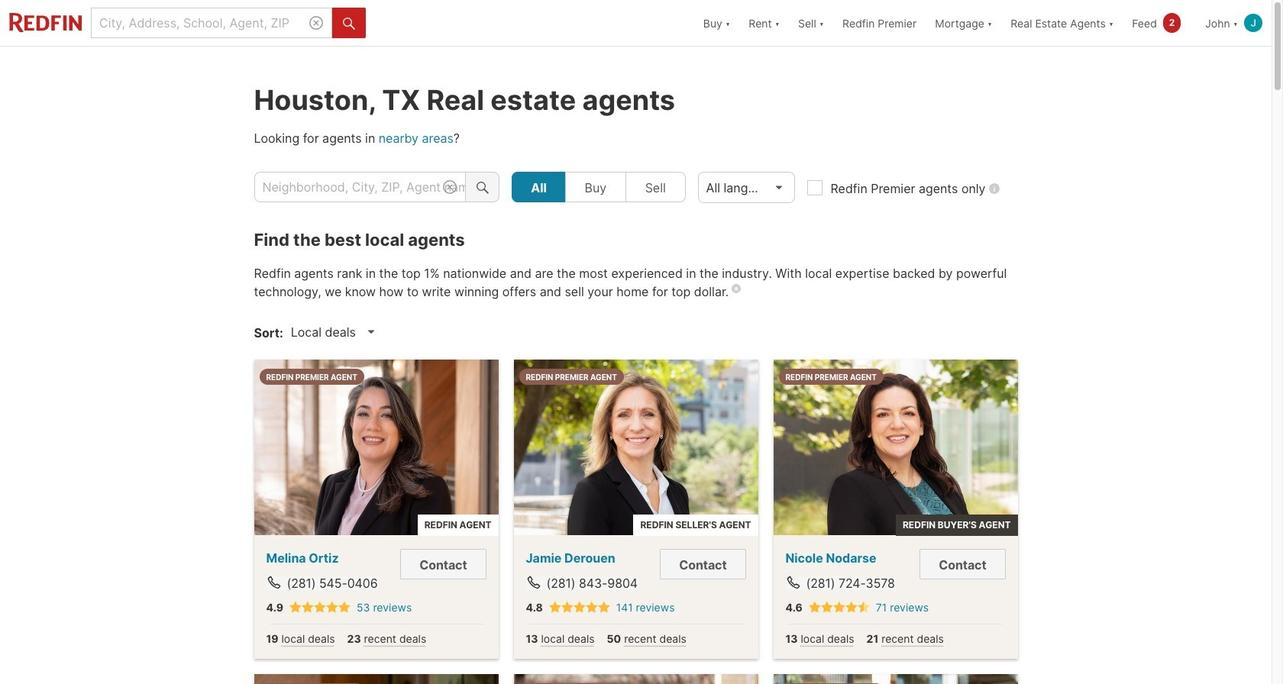 Task type: describe. For each thing, give the bounding box(es) containing it.
rating 4.9 out of 5 element
[[290, 601, 351, 615]]

submit search image for 'city, address, school, agent, zip' search field
[[343, 17, 355, 30]]

search input image for neighborhood, city, zip, agent name search box
[[443, 180, 457, 194]]

Neighborhood, City, ZIP, Agent name search field
[[254, 172, 466, 202]]

photo of nicole nodarse image
[[773, 360, 1018, 536]]

Sell radio
[[626, 172, 686, 202]]

photo of jamie derouen image
[[514, 360, 758, 536]]

photo of christopher johns image
[[773, 675, 1018, 684]]

user photo image
[[1244, 14, 1263, 32]]

City, Address, School, Agent, ZIP search field
[[91, 8, 332, 38]]



Task type: vqa. For each thing, say whether or not it's contained in the screenshot.
938-1,431 sq ft on the bottom right of the page
no



Task type: locate. For each thing, give the bounding box(es) containing it.
photo of michelle eads image
[[254, 675, 498, 684]]

1 vertical spatial submit search image
[[477, 182, 489, 194]]

photo of melina ortiz image
[[254, 360, 498, 536]]

submit search image
[[343, 17, 355, 30], [477, 182, 489, 194]]

photo of pedro iznaga image
[[514, 675, 758, 684]]

search input image for 'city, address, school, agent, zip' search field
[[309, 16, 323, 30]]

search input image
[[309, 16, 323, 30], [443, 180, 457, 194]]

disclaimer image
[[732, 284, 741, 293]]

1 vertical spatial search input image
[[443, 180, 457, 194]]

1 horizontal spatial submit search image
[[477, 182, 489, 194]]

All radio
[[512, 172, 566, 202]]

0 vertical spatial submit search image
[[343, 17, 355, 30]]

option group
[[512, 172, 686, 202]]

rating 4.6 out of 5 element
[[809, 601, 870, 615]]

0 horizontal spatial submit search image
[[343, 17, 355, 30]]

0 vertical spatial search input image
[[309, 16, 323, 30]]

1 horizontal spatial search input image
[[443, 180, 457, 194]]

submit search image for neighborhood, city, zip, agent name search box
[[477, 182, 489, 194]]

0 horizontal spatial search input image
[[309, 16, 323, 30]]

rating 4.8 out of 5 element
[[549, 601, 610, 615]]

Buy radio
[[565, 172, 626, 202]]



